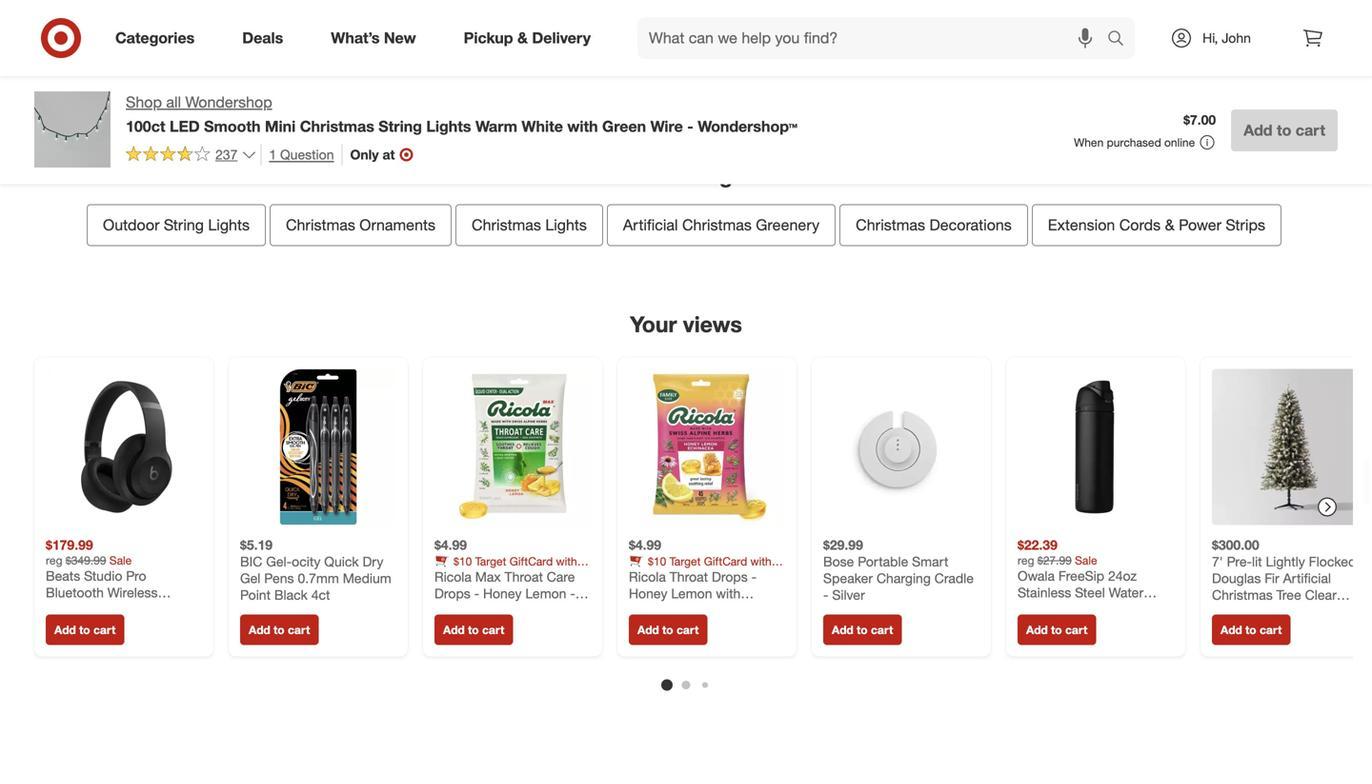 Task type: describe. For each thing, give the bounding box(es) containing it.
add all 4 to cart button
[[731, 21, 871, 63]]

1 vertical spatial string
[[164, 216, 204, 235]]

christmas inside christmas ornaments link
[[286, 216, 355, 235]]

led
[[170, 117, 200, 136]]

add to cart button for ricola throat drops - honey lemon with echinacea - 45ct
[[629, 615, 708, 646]]

only at
[[350, 146, 395, 163]]

shop
[[126, 93, 162, 112]]

1 question
[[269, 146, 334, 163]]

wire
[[651, 117, 683, 136]]

ricola throat drops - honey lemon with echinacea - 45ct image
[[629, 369, 785, 526]]

purchase for -
[[734, 569, 781, 583]]

honey inside ricola throat drops - honey lemon with echinacea - 45ct
[[629, 586, 668, 602]]

- right max
[[570, 586, 575, 602]]

& right cords
[[1165, 216, 1175, 235]]

your views
[[630, 311, 742, 338]]

health for max
[[456, 569, 487, 583]]

all for add
[[776, 32, 793, 51]]

$10 for throat
[[648, 555, 666, 569]]

christmas ornaments
[[286, 216, 436, 235]]

purchase for care
[[539, 569, 587, 583]]

ricola throat drops - honey lemon with echinacea - 45ct
[[629, 569, 757, 619]]

add to cart right $7.00
[[1244, 121, 1326, 139]]

views
[[683, 311, 742, 338]]

outdoor
[[103, 216, 160, 235]]

question
[[280, 146, 334, 163]]

lemon inside ricola max throat care drops - honey lemon - 34ct
[[525, 586, 567, 602]]

wondershop™ inside $300.00 7' pre-lit lightly flocked douglas fir artificial christmas tree clear lights - wondershop™
[[1261, 604, 1344, 620]]

your
[[630, 311, 677, 338]]

add to cart for bic gel-ocity quick dry gel pens 0.7mm medium point black 4ct
[[249, 623, 310, 638]]

to for ricola max throat care drops - honey lemon - 34ct
[[468, 623, 479, 638]]

What can we help you find? suggestions appear below search field
[[638, 17, 1112, 59]]

bottle
[[1018, 601, 1053, 618]]

add for owala freesip 24oz stainless steel water bottle
[[1026, 623, 1048, 638]]

pre-
[[1227, 554, 1252, 570]]

artificial inside $300.00 7' pre-lit lightly flocked douglas fir artificial christmas tree clear lights - wondershop™
[[1283, 570, 1331, 587]]

black
[[274, 587, 308, 604]]

reg for $179.99
[[46, 554, 62, 568]]

lights inside outdoor string lights link
[[208, 216, 250, 235]]

what's
[[331, 29, 380, 47]]

bose
[[823, 554, 854, 570]]

silver
[[832, 587, 865, 604]]

stainless
[[1018, 585, 1072, 601]]

target for max
[[475, 555, 506, 569]]

medium
[[343, 570, 391, 587]]

add inside button
[[743, 32, 772, 51]]

add to cart for 7' pre-lit lightly flocked douglas fir artificial christmas tree clear lights - wondershop™
[[1221, 623, 1282, 638]]

cart for ricola throat drops - honey lemon with echinacea - 45ct
[[677, 623, 699, 638]]

$22.39 reg $27.99 sale owala freesip 24oz stainless steel water bottle
[[1018, 537, 1144, 618]]

1
[[269, 146, 277, 163]]

clear
[[1305, 587, 1337, 604]]

speaker
[[823, 570, 873, 587]]

tree
[[1277, 587, 1302, 604]]

lightly
[[1266, 554, 1305, 570]]

237 link
[[126, 144, 257, 167]]

$179.99
[[46, 537, 93, 554]]

steel
[[1075, 585, 1105, 601]]

34ct
[[435, 602, 461, 619]]

decorations
[[930, 216, 1012, 235]]

bic gel-ocity quick dry gel pens 0.7mm medium point black 4ct image
[[240, 369, 396, 526]]

$25.68
[[580, 31, 634, 53]]

max
[[475, 569, 501, 586]]

categories
[[115, 29, 195, 47]]

gel-
[[266, 554, 292, 570]]

gel
[[240, 570, 261, 587]]

add to cart button for beats studio pro bluetooth wireless headphones
[[46, 615, 124, 646]]

add for bose portable smart speaker charging cradle - silver
[[832, 623, 854, 638]]

to for ricola throat drops - honey lemon with echinacea - 45ct
[[662, 623, 673, 638]]

target for throat
[[670, 555, 701, 569]]

studio
[[84, 568, 122, 585]]

bose portable smart speaker charging cradle - silver image
[[823, 369, 980, 526]]

cart for ricola max throat care drops - honey lemon - 34ct
[[482, 623, 505, 638]]

lit
[[1252, 554, 1262, 570]]

fir
[[1265, 570, 1280, 587]]

reg for $22.39
[[1018, 554, 1035, 568]]

shop all wondershop 100ct led smooth mini christmas string lights warm white with green wire - wondershop™
[[126, 93, 798, 136]]

add right $7.00
[[1244, 121, 1273, 139]]

- right 34ct
[[474, 586, 479, 602]]

artificial christmas greenery link
[[607, 205, 836, 247]]

sale for freesip
[[1075, 554, 1098, 568]]

dry
[[363, 554, 384, 570]]

extension cords & power strips
[[1048, 216, 1266, 235]]

& up echinacea
[[685, 569, 692, 583]]

ocity
[[292, 554, 321, 570]]

cart for owala freesip 24oz stainless steel water bottle
[[1066, 623, 1088, 638]]

flocked
[[1309, 554, 1357, 570]]

beats studio pro bluetooth wireless headphones image
[[46, 369, 202, 526]]

cart for bic gel-ocity quick dry gel pens 0.7mm medium point black 4ct
[[288, 623, 310, 638]]

add to cart button for bose portable smart speaker charging cradle - silver
[[823, 615, 902, 646]]

with inside shop all wondershop 100ct led smooth mini christmas string lights warm white with green wire - wondershop™
[[567, 117, 598, 136]]

related
[[588, 162, 668, 189]]

christmas lights
[[472, 216, 587, 235]]

add for beats studio pro bluetooth wireless headphones
[[54, 623, 76, 638]]

when purchased online
[[1074, 135, 1195, 149]]

add all 4 to cart
[[743, 32, 859, 51]]

add to cart button for 7' pre-lit lightly flocked douglas fir artificial christmas tree clear lights - wondershop™
[[1212, 615, 1291, 646]]

$349.99
[[66, 554, 106, 568]]

point
[[240, 587, 271, 604]]

to inside add all 4 to cart button
[[810, 32, 825, 51]]

$300.00 7' pre-lit lightly flocked douglas fir artificial christmas tree clear lights - wondershop™
[[1212, 537, 1357, 620]]

24oz
[[1108, 568, 1137, 585]]

add to cart for ricola throat drops - honey lemon with echinacea - 45ct
[[638, 623, 699, 638]]

image of 100ct led smooth mini christmas string lights warm white with green wire - wondershop™ image
[[34, 91, 111, 168]]

charging
[[877, 570, 931, 587]]

cart for beats studio pro bluetooth wireless headphones
[[93, 623, 116, 638]]

with right max
[[556, 555, 577, 569]]

$4.99 for ricola throat drops - honey lemon with echinacea - 45ct
[[629, 537, 662, 554]]

pickup & delivery link
[[448, 17, 615, 59]]

bluetooth
[[46, 585, 104, 601]]

0.7mm
[[298, 570, 339, 587]]

ricola max throat care drops - honey lemon - 34ct image
[[435, 369, 591, 526]]

subtotal: $25.68 (4 items)
[[501, 31, 708, 53]]

care
[[547, 569, 575, 586]]

add to cart button for owala freesip 24oz stainless steel water bottle
[[1018, 615, 1096, 646]]

subtotal:
[[501, 31, 575, 53]]

4
[[797, 32, 806, 51]]

throat inside ricola max throat care drops - honey lemon - 34ct
[[505, 569, 543, 586]]

ricola for drops
[[435, 569, 472, 586]]

christmas inside artificial christmas greenery link
[[682, 216, 752, 235]]

$5.19
[[240, 537, 273, 554]]

$22.39
[[1018, 537, 1058, 554]]

pens
[[264, 570, 294, 587]]

- inside shop all wondershop 100ct led smooth mini christmas string lights warm white with green wire - wondershop™
[[687, 117, 694, 136]]

1 question link
[[261, 144, 334, 166]]

giftcard for drops
[[704, 555, 747, 569]]

cart inside button
[[829, 32, 859, 51]]

christmas inside $300.00 7' pre-lit lightly flocked douglas fir artificial christmas tree clear lights - wondershop™
[[1212, 587, 1273, 604]]

smart
[[912, 554, 949, 570]]

add to cart for bose portable smart speaker charging cradle - silver
[[832, 623, 893, 638]]

cords
[[1120, 216, 1161, 235]]

christmas inside christmas decorations link
[[856, 216, 925, 235]]

white
[[522, 117, 563, 136]]

to for 7' pre-lit lightly flocked douglas fir artificial christmas tree clear lights - wondershop™
[[1246, 623, 1257, 638]]



Task type: vqa. For each thing, say whether or not it's contained in the screenshot.
ARRIVALS.
no



Task type: locate. For each thing, give the bounding box(es) containing it.
$10 for max
[[454, 555, 472, 569]]

giftcard for throat
[[510, 555, 553, 569]]

add for ricola throat drops - honey lemon with echinacea - 45ct
[[638, 623, 659, 638]]

with inside ricola throat drops - honey lemon with echinacea - 45ct
[[716, 586, 741, 602]]

reg inside $22.39 reg $27.99 sale owala freesip 24oz stainless steel water bottle
[[1018, 554, 1035, 568]]

sale inside $22.39 reg $27.99 sale owala freesip 24oz stainless steel water bottle
[[1075, 554, 1098, 568]]

2 purchase from the left
[[734, 569, 781, 583]]

$29.99 bose portable smart speaker charging cradle - silver
[[823, 537, 974, 604]]

ricola max throat care drops - honey lemon - 34ct
[[435, 569, 575, 619]]

water
[[1109, 585, 1144, 601]]

add to cart
[[1244, 121, 1326, 139], [54, 623, 116, 638], [249, 623, 310, 638], [443, 623, 505, 638], [638, 623, 699, 638], [832, 623, 893, 638], [1026, 623, 1088, 638], [1221, 623, 1282, 638]]

0 horizontal spatial drops
[[435, 586, 471, 602]]

items)
[[659, 31, 708, 53]]

$40
[[435, 569, 453, 583], [629, 569, 647, 583]]

sale up wireless
[[109, 554, 132, 568]]

0 horizontal spatial beauty
[[501, 569, 536, 583]]

1 $4.99 from the left
[[435, 537, 467, 554]]

$10 up echinacea
[[648, 555, 666, 569]]

to for owala freesip 24oz stainless steel water bottle
[[1051, 623, 1062, 638]]

ricola up echinacea
[[629, 569, 666, 586]]

add to cart down headphones
[[54, 623, 116, 638]]

what's new
[[331, 29, 416, 47]]

freesip
[[1059, 568, 1105, 585]]

with right "white"
[[567, 117, 598, 136]]

0 horizontal spatial string
[[164, 216, 204, 235]]

0 vertical spatial all
[[776, 32, 793, 51]]

strips
[[1226, 216, 1266, 235]]

when
[[1074, 135, 1104, 149]]

reg inside '$179.99 reg $349.99 sale beats studio pro bluetooth wireless headphones'
[[46, 554, 62, 568]]

add for 7' pre-lit lightly flocked douglas fir artificial christmas tree clear lights - wondershop™
[[1221, 623, 1243, 638]]

christmas decorations link
[[840, 205, 1028, 247]]

&
[[518, 29, 528, 47], [1165, 216, 1175, 235], [491, 569, 498, 583], [685, 569, 692, 583]]

to down ricola max throat care drops - honey lemon - 34ct
[[468, 623, 479, 638]]

beauty
[[501, 569, 536, 583], [695, 569, 731, 583]]

drops up 45ct
[[712, 569, 748, 586]]

1 vertical spatial all
[[166, 93, 181, 112]]

0 vertical spatial string
[[379, 117, 422, 136]]

sale for studio
[[109, 554, 132, 568]]

green
[[602, 117, 646, 136]]

hi, john
[[1203, 30, 1251, 46]]

christmas inside shop all wondershop 100ct led smooth mini christmas string lights warm white with green wire - wondershop™
[[300, 117, 374, 136]]

1 horizontal spatial drops
[[712, 569, 748, 586]]

with
[[567, 117, 598, 136], [556, 555, 577, 569], [751, 555, 772, 569], [716, 586, 741, 602]]

237
[[215, 146, 238, 163]]

mini
[[265, 117, 296, 136]]

1 horizontal spatial honey
[[629, 586, 668, 602]]

what's new link
[[315, 17, 440, 59]]

wondershop™
[[698, 117, 798, 136], [1261, 604, 1344, 620]]

0 horizontal spatial $4.99
[[435, 537, 467, 554]]

& right pickup on the left top
[[518, 29, 528, 47]]

drops inside ricola throat drops - honey lemon with echinacea - 45ct
[[712, 569, 748, 586]]

1 horizontal spatial $40
[[629, 569, 647, 583]]

$40 for ricola throat drops - honey lemon with echinacea - 45ct
[[629, 569, 647, 583]]

all inside shop all wondershop 100ct led smooth mini christmas string lights warm white with green wire - wondershop™
[[166, 93, 181, 112]]

lights inside christmas lights 'link'
[[545, 216, 587, 235]]

sale right $27.99
[[1075, 554, 1098, 568]]

to for bose portable smart speaker charging cradle - silver
[[857, 623, 868, 638]]

$179.99 reg $349.99 sale beats studio pro bluetooth wireless headphones
[[46, 537, 158, 618]]

greenery
[[756, 216, 820, 235]]

health up 34ct
[[456, 569, 487, 583]]

warm
[[476, 117, 517, 136]]

100ct
[[126, 117, 165, 136]]

ricola up 34ct
[[435, 569, 472, 586]]

new
[[384, 29, 416, 47]]

beauty left care
[[501, 569, 536, 583]]

owala
[[1018, 568, 1055, 585]]

reg left $349.99
[[46, 554, 62, 568]]

$10
[[454, 555, 472, 569], [648, 555, 666, 569]]

1 giftcard from the left
[[510, 555, 553, 569]]

1 sale from the left
[[109, 554, 132, 568]]

add down headphones
[[54, 623, 76, 638]]

artificial
[[623, 216, 678, 235], [1283, 570, 1331, 587]]

4ct
[[311, 587, 330, 604]]

with left bose
[[751, 555, 772, 569]]

pickup
[[464, 29, 513, 47]]

christmas ornaments link
[[270, 205, 452, 247]]

$10 target giftcard with $40 health & beauty purchase for drops
[[629, 555, 781, 583]]

1 horizontal spatial artificial
[[1283, 570, 1331, 587]]

drops left max
[[435, 586, 471, 602]]

1 $10 target giftcard with $40 health & beauty purchase from the left
[[435, 555, 587, 583]]

add to cart down black
[[249, 623, 310, 638]]

wondershop™ up categories
[[698, 117, 798, 136]]

deals
[[242, 29, 283, 47]]

0 horizontal spatial ricola
[[435, 569, 472, 586]]

add down the point
[[249, 623, 270, 638]]

1 target from the left
[[475, 555, 506, 569]]

purchase left bose
[[734, 569, 781, 583]]

target
[[475, 555, 506, 569], [670, 555, 701, 569]]

sale
[[109, 554, 132, 568], [1075, 554, 1098, 568]]

to down bottle
[[1051, 623, 1062, 638]]

2 $4.99 from the left
[[629, 537, 662, 554]]

1 horizontal spatial lemon
[[671, 586, 712, 602]]

0 vertical spatial artificial
[[623, 216, 678, 235]]

add down 34ct
[[443, 623, 465, 638]]

add to cart down echinacea
[[638, 623, 699, 638]]

honey right 34ct
[[483, 586, 522, 602]]

cart for bose portable smart speaker charging cradle - silver
[[871, 623, 893, 638]]

ornaments
[[360, 216, 436, 235]]

to for beats studio pro bluetooth wireless headphones
[[79, 623, 90, 638]]

2 beauty from the left
[[695, 569, 731, 583]]

wondershop™ inside shop all wondershop 100ct led smooth mini christmas string lights warm white with green wire - wondershop™
[[698, 117, 798, 136]]

1 horizontal spatial reg
[[1018, 554, 1035, 568]]

2 health from the left
[[651, 569, 682, 583]]

- down douglas
[[1252, 604, 1258, 620]]

$10 target giftcard with $40 health & beauty purchase up 34ct
[[435, 555, 587, 583]]

1 lemon from the left
[[525, 586, 567, 602]]

honey left 45ct
[[629, 586, 668, 602]]

to down black
[[274, 623, 285, 638]]

add for bic gel-ocity quick dry gel pens 0.7mm medium point black 4ct
[[249, 623, 270, 638]]

quick
[[324, 554, 359, 570]]

0 horizontal spatial throat
[[505, 569, 543, 586]]

add down silver
[[832, 623, 854, 638]]

$10 target giftcard with $40 health & beauty purchase for throat
[[435, 555, 587, 583]]

sale inside '$179.99 reg $349.99 sale beats studio pro bluetooth wireless headphones'
[[109, 554, 132, 568]]

extension
[[1048, 216, 1115, 235]]

1 $10 from the left
[[454, 555, 472, 569]]

0 horizontal spatial wondershop™
[[698, 117, 798, 136]]

0 horizontal spatial purchase
[[539, 569, 587, 583]]

douglas
[[1212, 570, 1261, 587]]

ricola inside ricola throat drops - honey lemon with echinacea - 45ct
[[629, 569, 666, 586]]

lemon inside ricola throat drops - honey lemon with echinacea - 45ct
[[671, 586, 712, 602]]

0 horizontal spatial sale
[[109, 554, 132, 568]]

online
[[1165, 135, 1195, 149]]

1 reg from the left
[[46, 554, 62, 568]]

- left silver
[[823, 587, 829, 604]]

$40 up echinacea
[[629, 569, 647, 583]]

to for bic gel-ocity quick dry gel pens 0.7mm medium point black 4ct
[[274, 623, 285, 638]]

search button
[[1099, 17, 1145, 63]]

health up echinacea
[[651, 569, 682, 583]]

1 honey from the left
[[483, 586, 522, 602]]

$10 left max
[[454, 555, 472, 569]]

to right $7.00
[[1277, 121, 1292, 139]]

1 horizontal spatial target
[[670, 555, 701, 569]]

throat right max
[[505, 569, 543, 586]]

outdoor string lights link
[[87, 205, 266, 247]]

$40 for ricola max throat care drops - honey lemon - 34ct
[[435, 569, 453, 583]]

0 horizontal spatial lemon
[[525, 586, 567, 602]]

all left 4
[[776, 32, 793, 51]]

1 horizontal spatial sale
[[1075, 554, 1098, 568]]

christmas inside christmas lights 'link'
[[472, 216, 541, 235]]

hi,
[[1203, 30, 1218, 46]]

headphones
[[46, 601, 122, 618]]

1 ricola from the left
[[435, 569, 472, 586]]

string right outdoor
[[164, 216, 204, 235]]

add to cart for beats studio pro bluetooth wireless headphones
[[54, 623, 116, 638]]

7' pre-lit lightly flocked douglas fir artificial christmas tree clear lights - wondershop™ image
[[1212, 369, 1369, 526]]

0 horizontal spatial all
[[166, 93, 181, 112]]

1 horizontal spatial purchase
[[734, 569, 781, 583]]

string inside shop all wondershop 100ct led smooth mini christmas string lights warm white with green wire - wondershop™
[[379, 117, 422, 136]]

0 horizontal spatial giftcard
[[510, 555, 553, 569]]

portable
[[858, 554, 909, 570]]

- left 45ct
[[695, 602, 700, 619]]

1 horizontal spatial health
[[651, 569, 682, 583]]

0 horizontal spatial target
[[475, 555, 506, 569]]

add to cart down 34ct
[[443, 623, 505, 638]]

$4.99
[[435, 537, 467, 554], [629, 537, 662, 554]]

$5.19 bic gel-ocity quick dry gel pens 0.7mm medium point black 4ct
[[240, 537, 391, 604]]

add down douglas
[[1221, 623, 1243, 638]]

delivery
[[532, 29, 591, 47]]

0 vertical spatial wondershop™
[[698, 117, 798, 136]]

echinacea
[[629, 602, 691, 619]]

honey
[[483, 586, 522, 602], [629, 586, 668, 602]]

7'
[[1212, 554, 1223, 570]]

1 vertical spatial wondershop™
[[1261, 604, 1344, 620]]

throat up 45ct
[[670, 569, 708, 586]]

health for throat
[[651, 569, 682, 583]]

$4.99 up echinacea
[[629, 537, 662, 554]]

1 horizontal spatial beauty
[[695, 569, 731, 583]]

at
[[383, 146, 395, 163]]

2 giftcard from the left
[[704, 555, 747, 569]]

$40 up 34ct
[[435, 569, 453, 583]]

lemon
[[525, 586, 567, 602], [671, 586, 712, 602]]

1 horizontal spatial string
[[379, 117, 422, 136]]

artificial christmas greenery
[[623, 216, 820, 235]]

add to cart down bottle
[[1026, 623, 1088, 638]]

to down silver
[[857, 623, 868, 638]]

all for shop
[[166, 93, 181, 112]]

add to cart down silver
[[832, 623, 893, 638]]

0 horizontal spatial $10
[[454, 555, 472, 569]]

1 horizontal spatial $10 target giftcard with $40 health & beauty purchase
[[629, 555, 781, 583]]

add to cart for owala freesip 24oz stainless steel water bottle
[[1026, 623, 1088, 638]]

- inside the $29.99 bose portable smart speaker charging cradle - silver
[[823, 587, 829, 604]]

deals link
[[226, 17, 307, 59]]

1 vertical spatial artificial
[[1283, 570, 1331, 587]]

to down headphones
[[79, 623, 90, 638]]

beauty for honey
[[501, 569, 536, 583]]

add left 4
[[743, 32, 772, 51]]

$29.99
[[823, 537, 863, 554]]

2 sale from the left
[[1075, 554, 1098, 568]]

1 horizontal spatial all
[[776, 32, 793, 51]]

& left care
[[491, 569, 498, 583]]

giftcard up 45ct
[[704, 555, 747, 569]]

cart
[[829, 32, 859, 51], [1296, 121, 1326, 139], [93, 623, 116, 638], [288, 623, 310, 638], [482, 623, 505, 638], [677, 623, 699, 638], [871, 623, 893, 638], [1066, 623, 1088, 638], [1260, 623, 1282, 638]]

1 horizontal spatial $4.99
[[629, 537, 662, 554]]

$27.99
[[1038, 554, 1072, 568]]

all up led
[[166, 93, 181, 112]]

bic
[[240, 554, 262, 570]]

add down bottle
[[1026, 623, 1048, 638]]

1 horizontal spatial throat
[[670, 569, 708, 586]]

christmas lights link
[[456, 205, 603, 247]]

1 throat from the left
[[505, 569, 543, 586]]

beauty for with
[[695, 569, 731, 583]]

beats
[[46, 568, 80, 585]]

with right echinacea
[[716, 586, 741, 602]]

giftcard right max
[[510, 555, 553, 569]]

$10 target giftcard with $40 health & beauty purchase up 45ct
[[629, 555, 781, 583]]

only
[[350, 146, 379, 163]]

$4.99 for ricola max throat care drops - honey lemon - 34ct
[[435, 537, 467, 554]]

string up at
[[379, 117, 422, 136]]

lights
[[426, 117, 471, 136], [208, 216, 250, 235], [545, 216, 587, 235], [1212, 604, 1249, 620]]

related categories
[[588, 162, 785, 189]]

1 horizontal spatial wondershop™
[[1261, 604, 1344, 620]]

& inside 'link'
[[518, 29, 528, 47]]

all inside button
[[776, 32, 793, 51]]

drops inside ricola max throat care drops - honey lemon - 34ct
[[435, 586, 471, 602]]

smooth
[[204, 117, 261, 136]]

target left care
[[475, 555, 506, 569]]

2 lemon from the left
[[671, 586, 712, 602]]

john
[[1222, 30, 1251, 46]]

giftcard
[[510, 555, 553, 569], [704, 555, 747, 569]]

0 horizontal spatial health
[[456, 569, 487, 583]]

1 $40 from the left
[[435, 569, 453, 583]]

lights inside $300.00 7' pre-lit lightly flocked douglas fir artificial christmas tree clear lights - wondershop™
[[1212, 604, 1249, 620]]

2 $10 from the left
[[648, 555, 666, 569]]

to down douglas
[[1246, 623, 1257, 638]]

beauty up 45ct
[[695, 569, 731, 583]]

purchased
[[1107, 135, 1162, 149]]

all
[[776, 32, 793, 51], [166, 93, 181, 112]]

throat inside ricola throat drops - honey lemon with echinacea - 45ct
[[670, 569, 708, 586]]

to down echinacea
[[662, 623, 673, 638]]

reg left $27.99
[[1018, 554, 1035, 568]]

cart for 7' pre-lit lightly flocked douglas fir artificial christmas tree clear lights - wondershop™
[[1260, 623, 1282, 638]]

wondershop™ down fir
[[1261, 604, 1344, 620]]

to right 4
[[810, 32, 825, 51]]

- right wire
[[687, 117, 694, 136]]

1 purchase from the left
[[539, 569, 587, 583]]

ricola inside ricola max throat care drops - honey lemon - 34ct
[[435, 569, 472, 586]]

wondershop
[[185, 93, 272, 112]]

health
[[456, 569, 487, 583], [651, 569, 682, 583]]

lights inside shop all wondershop 100ct led smooth mini christmas string lights warm white with green wire - wondershop™
[[426, 117, 471, 136]]

honey inside ricola max throat care drops - honey lemon - 34ct
[[483, 586, 522, 602]]

2 reg from the left
[[1018, 554, 1035, 568]]

1 horizontal spatial $10
[[648, 555, 666, 569]]

2 ricola from the left
[[629, 569, 666, 586]]

add to cart button for ricola max throat care drops - honey lemon - 34ct
[[435, 615, 513, 646]]

1 horizontal spatial giftcard
[[704, 555, 747, 569]]

1 beauty from the left
[[501, 569, 536, 583]]

2 throat from the left
[[670, 569, 708, 586]]

wireless
[[108, 585, 158, 601]]

2 $40 from the left
[[629, 569, 647, 583]]

add to cart down 'tree'
[[1221, 623, 1282, 638]]

- inside $300.00 7' pre-lit lightly flocked douglas fir artificial christmas tree clear lights - wondershop™
[[1252, 604, 1258, 620]]

target up echinacea
[[670, 555, 701, 569]]

cradle
[[935, 570, 974, 587]]

add down echinacea
[[638, 623, 659, 638]]

1 health from the left
[[456, 569, 487, 583]]

(4
[[639, 31, 654, 53]]

1 horizontal spatial ricola
[[629, 569, 666, 586]]

add for ricola max throat care drops - honey lemon - 34ct
[[443, 623, 465, 638]]

0 horizontal spatial artificial
[[623, 216, 678, 235]]

purchase right max
[[539, 569, 587, 583]]

add to cart for ricola max throat care drops - honey lemon - 34ct
[[443, 623, 505, 638]]

2 honey from the left
[[629, 586, 668, 602]]

add to cart button for bic gel-ocity quick dry gel pens 0.7mm medium point black 4ct
[[240, 615, 319, 646]]

2 target from the left
[[670, 555, 701, 569]]

0 horizontal spatial reg
[[46, 554, 62, 568]]

$4.99 up 34ct
[[435, 537, 467, 554]]

0 horizontal spatial honey
[[483, 586, 522, 602]]

- left bose
[[752, 569, 757, 586]]

search
[[1099, 31, 1145, 49]]

2 $10 target giftcard with $40 health & beauty purchase from the left
[[629, 555, 781, 583]]

0 horizontal spatial $10 target giftcard with $40 health & beauty purchase
[[435, 555, 587, 583]]

0 horizontal spatial $40
[[435, 569, 453, 583]]

string
[[379, 117, 422, 136], [164, 216, 204, 235]]

ricola for honey
[[629, 569, 666, 586]]

owala freesip 24oz stainless steel water bottle image
[[1018, 369, 1174, 526]]



